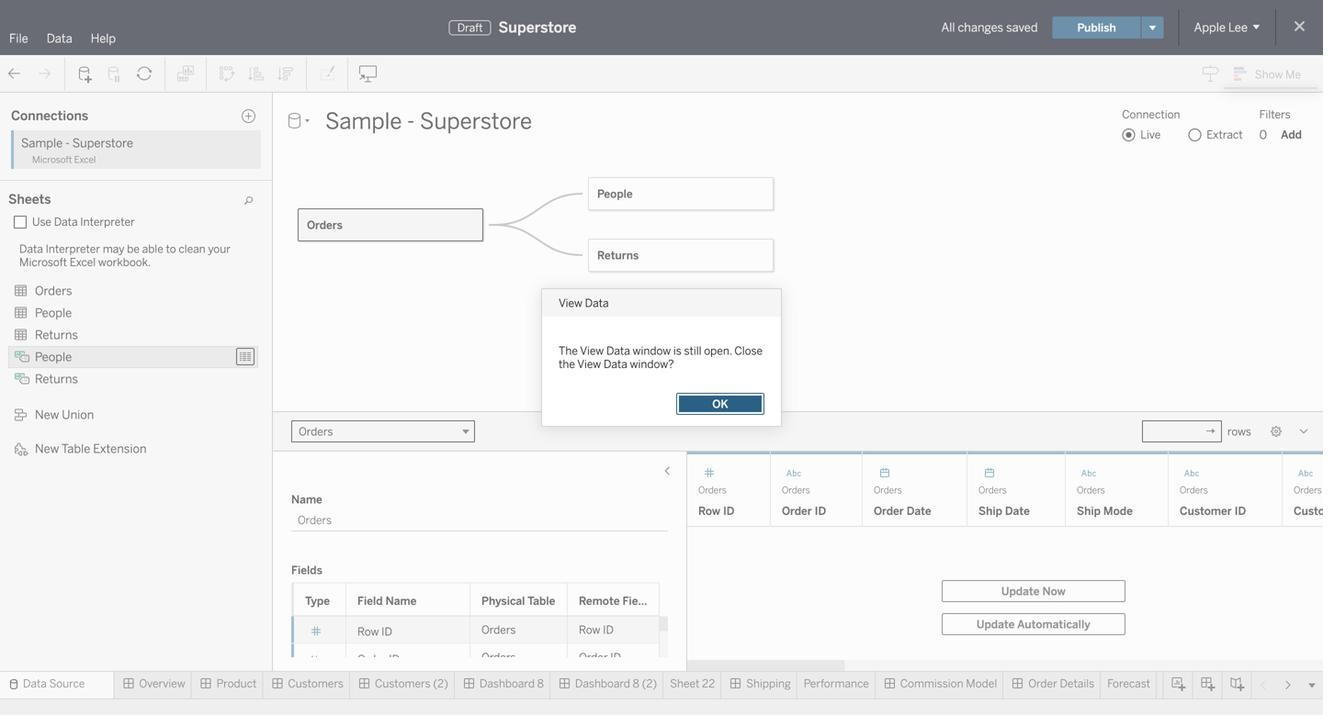 Task type: locate. For each thing, give the bounding box(es) containing it.
changes
[[958, 20, 1004, 35]]

- down sales target
[[64, 163, 68, 176]]

sample down sales target
[[23, 163, 61, 176]]

window?
[[630, 358, 674, 371]]

superstore for sample - superstore
[[70, 163, 126, 176]]

orders up customer
[[1180, 485, 1208, 496]]

new for new union
[[35, 408, 59, 423]]

year(order up marks
[[206, 174, 267, 187]]

pages
[[211, 98, 242, 112]]

row id down field name
[[358, 626, 392, 639]]

dashboard left the sheet
[[575, 678, 630, 691]]

2 customers from the left
[[375, 678, 431, 691]]

show me
[[1255, 68, 1301, 81]]

1 horizontal spatial grid
[[687, 452, 1323, 672]]

returns
[[597, 249, 639, 262], [35, 328, 78, 343], [47, 356, 88, 369], [35, 372, 78, 387], [55, 397, 94, 410]]

microsoft down sales commission
[[32, 154, 72, 165]]

profit
[[47, 447, 74, 460]]

1 horizontal spatial commission
[[900, 678, 964, 691]]

agg(sales
[[230, 398, 284, 411]]

1 vertical spatial year(order date)
[[206, 174, 298, 187]]

0 vertical spatial performance
[[419, 164, 536, 191]]

new for new business growth
[[47, 668, 69, 681]]

consumer, segment. press space to toggle selection. press escape to go back to the left margin. use arrow keys to navigate headers text field down sales performance vs target
[[436, 218, 524, 236]]

your
[[208, 243, 231, 256]]

2 dashboard from the left
[[575, 678, 630, 691]]

2 horizontal spatial name
[[651, 595, 682, 608]]

field name
[[358, 595, 417, 608]]

orders up ship mode
[[1077, 485, 1105, 496]]

returns down furniture, category. press space to toggle selection. press escape to go back to the left margin. use arrow keys to navigate headers text field
[[597, 249, 639, 262]]

orders down ok
[[698, 485, 727, 496]]

sales target
[[23, 143, 84, 156]]

1 vertical spatial superstore
[[72, 136, 133, 151]]

0 vertical spatial table
[[61, 442, 90, 457]]

8 left dashboard 8 (2)
[[537, 678, 544, 691]]

ok button
[[676, 393, 765, 415]]

1 horizontal spatial date
[[1005, 505, 1030, 518]]

interpreter up "may"
[[80, 215, 135, 229]]

grid containing type
[[291, 583, 682, 716]]

id inside orders row id
[[723, 505, 735, 518]]

sample - superstore microsoft excel
[[21, 136, 133, 165]]

sales up sales target
[[23, 123, 50, 136]]

(count) right union
[[97, 397, 136, 410]]

details
[[1060, 678, 1095, 691]]

2 corporate, segment. press space to toggle selection. press escape to go back to the left margin. use arrow keys to navigate headers text field from the top
[[436, 402, 524, 420]]

1 vertical spatial forecast
[[1108, 678, 1151, 691]]

0 vertical spatial -
[[65, 136, 70, 151]]

people up people (count)
[[35, 306, 72, 321]]

1 horizontal spatial date)
[[526, 130, 554, 143]]

ship left mode on the bottom right of the page
[[1077, 505, 1101, 518]]

open.
[[704, 345, 732, 358]]

interpreter up orders (count)
[[46, 243, 100, 256]]

orders inside orders row id
[[698, 485, 727, 496]]

performance
[[419, 164, 536, 191], [804, 678, 869, 691]]

table down union
[[61, 442, 90, 457]]

customers (2)
[[375, 678, 448, 691]]

0 vertical spatial corporate, segment. press space to toggle selection. press escape to go back to the left margin. use arrow keys to navigate headers text field
[[436, 512, 524, 530]]

Consumer, Segment. Press Space to toggle selection. Press Escape to go back to the left margin. Use arrow keys to navigate headers text field
[[436, 218, 524, 236], [436, 438, 524, 457]]

0 vertical spatial commission
[[53, 123, 116, 136]]

sales performance vs target
[[366, 164, 624, 191]]

option group
[[1117, 126, 1243, 144]]

update automatically button
[[942, 614, 1126, 636]]

0 vertical spatial microsoft
[[32, 154, 72, 165]]

orders inside orders custo
[[1294, 485, 1322, 496]]

1 ship from the left
[[979, 505, 1003, 518]]

- up sample - superstore
[[65, 136, 70, 151]]

1 corporate, segment. press space to toggle selection. press escape to go back to the left margin. use arrow keys to navigate headers text field from the top
[[436, 512, 524, 530]]

corporate, segment. press space to toggle selection. press escape to go back to the left margin. use arrow keys to navigate headers text field up 'physical'
[[436, 567, 524, 585]]

order id up customers (2)
[[358, 653, 400, 667]]

model
[[966, 678, 997, 691]]

id left the orders order id
[[723, 505, 735, 518]]

1 horizontal spatial performance
[[804, 678, 869, 691]]

0 horizontal spatial grid
[[291, 583, 682, 716]]

interpreter
[[80, 215, 135, 229], [46, 243, 100, 256]]

1 date from the left
[[907, 505, 932, 518]]

(2) down august, month of order date. press space to toggle selection. press escape to go back to the left margin. use arrow keys to navigate headers text field
[[433, 678, 448, 691]]

sales down connections
[[23, 143, 50, 156]]

0 horizontal spatial year(order date)
[[206, 174, 298, 187]]

0 horizontal spatial commission
[[53, 123, 116, 136]]

interpreter inside data interpreter may be able to clean your microsoft excel workbook.
[[46, 243, 100, 256]]

0 vertical spatial new
[[35, 408, 59, 423]]

customers right product
[[288, 678, 344, 691]]

update down update now
[[977, 618, 1015, 632]]

2 ship from the left
[[1077, 505, 1101, 518]]

1 vertical spatial new
[[35, 442, 59, 457]]

1 vertical spatial performance
[[804, 678, 869, 691]]

excel
[[74, 154, 96, 165], [70, 256, 96, 269]]

order details
[[1029, 678, 1095, 691]]

target)
[[288, 419, 324, 432]]

returns up "returned"
[[47, 356, 88, 369]]

orders inside the orders order id
[[782, 485, 810, 496]]

superstore inside sample - superstore microsoft excel
[[72, 136, 133, 151]]

None text field
[[318, 108, 1106, 136]]

superstore for sample - superstore microsoft excel
[[72, 136, 133, 151]]

new data source image
[[76, 65, 95, 83]]

superstore
[[499, 19, 577, 36], [72, 136, 133, 151], [70, 163, 126, 176]]

orders up custo
[[1294, 485, 1322, 496]]

update automatically
[[977, 618, 1091, 632]]

new left business
[[47, 668, 69, 681]]

ship right order date at the right bottom
[[979, 505, 1003, 518]]

order id up dashboard 8 (2)
[[579, 652, 621, 665]]

2 8 from the left
[[633, 678, 640, 691]]

order right per
[[96, 447, 125, 460]]

sample inside sample - superstore microsoft excel
[[21, 136, 63, 151]]

22
[[702, 678, 715, 691]]

(count) for orders (count)
[[91, 259, 130, 273]]

draft
[[457, 21, 483, 34]]

sales down use data interpreter
[[55, 240, 82, 253]]

collapse image
[[168, 100, 179, 111]]

people down regional
[[55, 328, 89, 342]]

Search text field
[[6, 190, 125, 212]]

2 date from the left
[[1005, 505, 1030, 518]]

order right orders row id at the bottom right of the page
[[782, 505, 812, 518]]

performance down category
[[419, 164, 536, 191]]

per
[[77, 447, 94, 460]]

sales down rows
[[366, 164, 414, 191]]

0 horizontal spatial dashboard
[[480, 678, 535, 691]]

1 vertical spatial home office, segment. press space to toggle selection. press escape to go back to the left margin. use arrow keys to navigate headers text field
[[436, 530, 524, 549]]

0 horizontal spatial performance
[[419, 164, 536, 191]]

people up regional
[[47, 287, 82, 300]]

2 vertical spatial corporate, segment. press space to toggle selection. press escape to go back to the left margin. use arrow keys to navigate headers text field
[[436, 622, 524, 641]]

Corporate, Segment. Press Space to toggle selection. Press Escape to go back to the left margin. Use arrow keys to navigate headers text field
[[436, 512, 524, 530], [436, 567, 524, 585]]

table for physical
[[528, 595, 555, 608]]

- for sample - superstore microsoft excel
[[65, 136, 70, 151]]

customers down august, month of order date. press space to toggle selection. press escape to go back to the left margin. use arrow keys to navigate headers text field
[[375, 678, 431, 691]]

0 horizontal spatial row id
[[358, 626, 392, 639]]

0 horizontal spatial table
[[61, 442, 90, 457]]

sheet 22
[[670, 678, 715, 691]]

0 vertical spatial (count)
[[91, 259, 130, 273]]

1 vertical spatial interpreter
[[46, 243, 100, 256]]

1 dashboard from the left
[[480, 678, 535, 691]]

sample for sample - superstore
[[23, 163, 61, 176]]

Home Office, Segment. Press Space to toggle selection. Press Escape to go back to the left margin. Use arrow keys to navigate headers text field
[[436, 585, 524, 604]]

grid containing row id
[[687, 452, 1323, 672]]

id down field name
[[382, 626, 392, 639]]

is
[[674, 345, 682, 358]]

ship for ship mode
[[1077, 505, 1101, 518]]

sales for sales target
[[23, 143, 50, 156]]

order
[[96, 447, 125, 460], [782, 505, 812, 518], [874, 505, 904, 518], [579, 652, 608, 665], [358, 653, 387, 667], [1029, 678, 1058, 691]]

field right remote on the bottom of page
[[623, 595, 648, 608]]

new left union
[[35, 408, 59, 423]]

0 vertical spatial year(order
[[462, 130, 524, 143]]

commission down analytics
[[53, 123, 116, 136]]

(2)
[[433, 678, 448, 691], [642, 678, 657, 691]]

publish
[[1077, 21, 1116, 34]]

new table extension
[[35, 442, 147, 457]]

2 vertical spatial (count)
[[97, 397, 136, 410]]

size
[[261, 313, 281, 326]]

row id
[[579, 624, 614, 637], [358, 626, 392, 639]]

8 left the sheet
[[633, 678, 640, 691]]

year(order date) up marks
[[206, 174, 298, 187]]

- for sample - superstore
[[64, 163, 68, 176]]

orders row id
[[698, 485, 735, 518]]

ship
[[979, 505, 1003, 518], [1077, 505, 1101, 518]]

(2) left the sheet
[[642, 678, 657, 691]]

vs
[[540, 164, 560, 191]]

1 consumer, segment. press space to toggle selection. press escape to go back to the left margin. use arrow keys to navigate headers text field from the top
[[436, 218, 524, 236]]

tooltip
[[256, 365, 287, 377]]

option group containing live
[[1117, 126, 1243, 144]]

id inside orders customer id
[[1235, 505, 1246, 518]]

1 horizontal spatial (2)
[[642, 678, 657, 691]]

1 horizontal spatial 8
[[633, 678, 640, 691]]

orders left january, month of order date. press space to toggle selection. press escape to go back to the left margin. use arrow keys to navigate headers text box
[[307, 219, 343, 232]]

grid
[[687, 452, 1323, 672], [291, 583, 682, 716]]

2 vertical spatial superstore
[[70, 163, 126, 176]]

(count) down regional manager
[[91, 328, 130, 342]]

0 vertical spatial excel
[[74, 154, 96, 165]]

0 vertical spatial home office, segment. press space to toggle selection. press escape to go back to the left margin. use arrow keys to navigate headers text field
[[436, 420, 524, 438]]

1 horizontal spatial name
[[386, 595, 417, 608]]

0 horizontal spatial name
[[291, 494, 322, 507]]

excel down sales forecast
[[70, 256, 96, 269]]

new
[[35, 408, 59, 423], [35, 442, 59, 457], [47, 668, 69, 681]]

sample for sample - superstore microsoft excel
[[21, 136, 63, 151]]

target down sales commission
[[52, 143, 84, 156]]

(count) for returns (count)
[[97, 397, 136, 410]]

excel down sales commission
[[74, 154, 96, 165]]

0 horizontal spatial ship
[[979, 505, 1003, 518]]

name right remote on the bottom of page
[[651, 595, 682, 608]]

date for ship date
[[1005, 505, 1030, 518]]

1 vertical spatial sample
[[23, 163, 61, 176]]

orders up regional
[[35, 284, 72, 299]]

0 horizontal spatial (2)
[[433, 678, 448, 691]]

1 customers from the left
[[288, 678, 344, 691]]

orders up dashboard 8
[[482, 652, 516, 665]]

update left now
[[1002, 585, 1040, 599]]

duplicate image
[[176, 65, 195, 83]]

0 vertical spatial date)
[[526, 130, 554, 143]]

1 horizontal spatial field
[[623, 595, 648, 608]]

0 vertical spatial target
[[52, 143, 84, 156]]

field
[[358, 595, 383, 608], [623, 595, 648, 608]]

microsoft inside sample - superstore microsoft excel
[[32, 154, 72, 165]]

0 vertical spatial corporate, segment. press space to toggle selection. press escape to go back to the left margin. use arrow keys to navigate headers text field
[[436, 236, 524, 255]]

orders custo
[[1294, 485, 1323, 518]]

the view data window is still open. close the view data window?
[[559, 345, 763, 371]]

1 vertical spatial (count)
[[91, 328, 130, 342]]

target up furniture, category. press space to toggle selection. press escape to go back to the left margin. use arrow keys to navigate headers text field
[[565, 164, 624, 191]]

2 vertical spatial new
[[47, 668, 69, 681]]

file
[[9, 31, 28, 46]]

new down new union
[[35, 442, 59, 457]]

name up fields
[[291, 494, 322, 507]]

growth
[[120, 668, 157, 681]]

profit per order
[[47, 447, 125, 460]]

2 corporate, segment. press space to toggle selection. press escape to go back to the left margin. use arrow keys to navigate headers text field from the top
[[436, 567, 524, 585]]

1 horizontal spatial ship
[[1077, 505, 1101, 518]]

0 horizontal spatial customers
[[288, 678, 344, 691]]

1 vertical spatial commission
[[900, 678, 964, 691]]

0 horizontal spatial date
[[907, 505, 932, 518]]

superstore up sample - superstore
[[72, 136, 133, 151]]

above
[[287, 398, 317, 411]]

format workbook image
[[318, 65, 336, 83]]

sales down the search text field
[[55, 221, 82, 234]]

0 vertical spatial interpreter
[[80, 215, 135, 229]]

Home Office, Segment. Press Space to toggle selection. Press Escape to go back to the left margin. Use arrow keys to navigate headers text field
[[436, 420, 524, 438], [436, 530, 524, 549]]

agg(sales above target?)
[[230, 398, 361, 411]]

0 horizontal spatial date)
[[270, 174, 298, 187]]

microsoft inside data interpreter may be able to clean your microsoft excel workbook.
[[19, 256, 67, 269]]

0 vertical spatial update
[[1002, 585, 1040, 599]]

superstore right draft
[[499, 19, 577, 36]]

overview
[[139, 678, 185, 691]]

field right type
[[358, 595, 383, 608]]

target?)
[[319, 398, 361, 411]]

performance right shipping
[[804, 678, 869, 691]]

1 vertical spatial consumer, segment. press space to toggle selection. press escape to go back to the left margin. use arrow keys to navigate headers text field
[[436, 438, 524, 457]]

0 horizontal spatial 8
[[537, 678, 544, 691]]

Corporate, Segment. Press Space to toggle selection. Press Escape to go back to the left margin. Use arrow keys to navigate headers text field
[[436, 236, 524, 255], [436, 402, 524, 420], [436, 622, 524, 641]]

microsoft down use
[[19, 256, 67, 269]]

orders right orders row id at the bottom right of the page
[[782, 485, 810, 496]]

sales forecast
[[55, 240, 128, 253]]

year(order date)
[[462, 130, 554, 143], [206, 174, 298, 187]]

name left home office, segment. press space to toggle selection. press escape to go back to the left margin. use arrow keys to navigate headers text field
[[386, 595, 417, 608]]

update
[[1002, 585, 1040, 599], [977, 618, 1015, 632]]

all
[[942, 20, 955, 35]]

0 vertical spatial year(order date)
[[462, 130, 554, 143]]

1 8 from the left
[[537, 678, 544, 691]]

June, Month of Order Date. Press Space to toggle selection. Press Escape to go back to the left margin. Use arrow keys to navigate headers text field
[[362, 494, 436, 549]]

1 horizontal spatial table
[[528, 595, 555, 608]]

row group
[[291, 617, 660, 716]]

year list box
[[1104, 199, 1118, 269]]

connections
[[11, 108, 88, 123]]

1 vertical spatial -
[[64, 163, 68, 176]]

1 home office, segment. press space to toggle selection. press escape to go back to the left margin. use arrow keys to navigate headers text field from the top
[[436, 420, 524, 438]]

refresh data source image
[[135, 65, 153, 83]]

type
[[305, 595, 330, 608]]

-
[[65, 136, 70, 151], [64, 163, 68, 176]]

id inside the orders order id
[[815, 505, 826, 518]]

returns down "returned"
[[55, 397, 94, 410]]

0 vertical spatial forecast
[[85, 240, 128, 253]]

1 vertical spatial table
[[528, 595, 555, 608]]

2 horizontal spatial row
[[698, 505, 721, 518]]

update for update now
[[1002, 585, 1040, 599]]

1 horizontal spatial row
[[579, 624, 601, 637]]

0 horizontal spatial forecast
[[85, 240, 128, 253]]

1 horizontal spatial dashboard
[[575, 678, 630, 691]]

1 vertical spatial corporate, segment. press space to toggle selection. press escape to go back to the left margin. use arrow keys to navigate headers text field
[[436, 567, 524, 585]]

date)
[[526, 130, 554, 143], [270, 174, 298, 187]]

swap rows and columns image
[[218, 65, 236, 83]]

1 horizontal spatial customers
[[375, 678, 431, 691]]

source
[[49, 678, 85, 691]]

date left ship date
[[907, 505, 932, 518]]

row down home office, segment. press space to toggle selection. press escape to go back to the left margin. use arrow keys to navigate headers text field
[[291, 617, 660, 645]]

able
[[142, 243, 163, 256]]

pause auto updates image
[[106, 65, 124, 83]]

0 horizontal spatial target
[[52, 143, 84, 156]]

dashboard down consumer, segment. press space to toggle selection. press escape to go back to the left margin. use arrow keys to navigate headers text box
[[480, 678, 535, 691]]

year(order date) down category
[[462, 130, 554, 143]]

commission left model
[[900, 678, 964, 691]]

year(order down category
[[462, 130, 524, 143]]

id right customer
[[1235, 505, 1246, 518]]

0 vertical spatial sample
[[21, 136, 63, 151]]

date up update now
[[1005, 505, 1030, 518]]

None text field
[[1142, 421, 1222, 443]]

forecast up orders (count)
[[85, 240, 128, 253]]

the
[[559, 358, 575, 371]]

forecast right details
[[1108, 678, 1151, 691]]

id down remote on the bottom of page
[[603, 624, 614, 637]]

1 horizontal spatial target
[[565, 164, 624, 191]]

id
[[723, 505, 735, 518], [815, 505, 826, 518], [1235, 505, 1246, 518], [603, 624, 614, 637], [382, 626, 392, 639], [611, 652, 621, 665], [389, 653, 400, 667]]

row
[[698, 505, 721, 518], [579, 624, 601, 637], [358, 626, 379, 639]]

1 vertical spatial update
[[977, 618, 1015, 632]]

commission
[[53, 123, 116, 136], [900, 678, 964, 691]]

1 vertical spatial year(order
[[206, 174, 267, 187]]

(count) down "may"
[[91, 259, 130, 273]]

order right the orders order id
[[874, 505, 904, 518]]

sample
[[21, 136, 63, 151], [23, 163, 61, 176]]

ship for ship date
[[979, 505, 1003, 518]]

row id down remote on the bottom of page
[[579, 624, 614, 637]]

corporate, segment. press space to toggle selection. press escape to go back to the left margin. use arrow keys to navigate headers text field up home office, segment. press space to toggle selection. press escape to go back to the left margin. use arrow keys to navigate headers text field
[[436, 512, 524, 530]]

1 vertical spatial excel
[[70, 256, 96, 269]]

superstore up the search text field
[[70, 163, 126, 176]]

1 vertical spatial corporate, segment. press space to toggle selection. press escape to go back to the left margin. use arrow keys to navigate headers text field
[[436, 402, 524, 420]]

still
[[684, 345, 702, 358]]

0 horizontal spatial field
[[358, 595, 383, 608]]

table right 'physical'
[[528, 595, 555, 608]]

row
[[291, 617, 660, 645], [291, 645, 660, 672]]

row up dashboard 8
[[291, 645, 660, 672]]

1 vertical spatial microsoft
[[19, 256, 67, 269]]

consumer, segment. press space to toggle selection. press escape to go back to the left margin. use arrow keys to navigate headers text field up the name text box
[[436, 438, 524, 457]]

sales commission
[[23, 123, 116, 136]]

returns (count)
[[55, 397, 136, 410]]

0 vertical spatial consumer, segment. press space to toggle selection. press escape to go back to the left margin. use arrow keys to navigate headers text field
[[436, 218, 524, 236]]

id left order date at the right bottom
[[815, 505, 826, 518]]

1 row from the top
[[291, 617, 660, 645]]

- inside sample - superstore microsoft excel
[[65, 136, 70, 151]]



Task type: vqa. For each thing, say whether or not it's contained in the screenshot.
(count) corresponding to People (Count)
yes



Task type: describe. For each thing, give the bounding box(es) containing it.
8 for dashboard 8 (2)
[[633, 678, 640, 691]]

0
[[1260, 128, 1267, 142]]

new union
[[35, 408, 94, 423]]

custo
[[1294, 505, 1323, 518]]

returns up new union
[[35, 372, 78, 387]]

shipping
[[746, 678, 791, 691]]

id up dashboard 8 (2)
[[611, 652, 621, 665]]

Furniture, Category. Press Space to toggle selection. Press Escape to go back to the left margin. Use arrow keys to navigate headers text field
[[524, 199, 706, 218]]

remote
[[579, 595, 620, 608]]

1 horizontal spatial order id
[[579, 652, 621, 665]]

physical
[[482, 595, 525, 608]]

1 horizontal spatial year(order date)
[[462, 130, 554, 143]]

sample - superstore
[[23, 163, 126, 176]]

ship date
[[979, 505, 1030, 518]]

category
[[462, 99, 509, 112]]

returned
[[55, 375, 102, 388]]

people up "returned"
[[35, 350, 72, 365]]

sum(sales
[[230, 419, 286, 432]]

orders down consumer, segment. press space to toggle selection. press escape to go back to the left margin. use arrow keys to navigate headers text box
[[482, 624, 516, 637]]

now
[[1043, 585, 1066, 599]]

1 (2) from the left
[[433, 678, 448, 691]]

excel inside sample - superstore microsoft excel
[[74, 154, 96, 165]]

close
[[735, 345, 763, 358]]

sales for sales commission
[[23, 123, 50, 136]]

orders inside orders customer id
[[1180, 485, 1208, 496]]

order inside the orders order id
[[782, 505, 812, 518]]

automatically
[[1017, 618, 1091, 632]]

sheets
[[8, 192, 51, 207]]

data source
[[23, 678, 85, 691]]

union
[[62, 408, 94, 423]]

undo image
[[6, 65, 24, 83]]

physical table
[[482, 595, 555, 608]]

date for order date
[[907, 505, 932, 518]]

excel inside data interpreter may be able to clean your microsoft excel workbook.
[[70, 256, 96, 269]]

1 field from the left
[[358, 595, 383, 608]]

all changes saved
[[942, 20, 1038, 35]]

rows
[[1228, 425, 1252, 439]]

dashboard for dashboard 8 (2)
[[575, 678, 630, 691]]

filters
[[1260, 108, 1291, 121]]

commission model
[[900, 678, 997, 691]]

id up customers (2)
[[389, 653, 400, 667]]

redo image
[[35, 65, 53, 83]]

May, Month of Order Date. Press Space to toggle selection. Press Escape to go back to the left margin. Use arrow keys to navigate headers text field
[[362, 438, 436, 494]]

marks
[[211, 237, 243, 250]]

workbook.
[[98, 256, 151, 269]]

window
[[633, 345, 671, 358]]

update now
[[1002, 585, 1066, 599]]

extract
[[1207, 128, 1243, 141]]

(count) for people (count)
[[91, 328, 130, 342]]

3 corporate, segment. press space to toggle selection. press escape to go back to the left margin. use arrow keys to navigate headers text field from the top
[[436, 622, 524, 641]]

data inside data interpreter may be able to clean your microsoft excel workbook.
[[19, 243, 43, 256]]

help
[[91, 31, 116, 46]]

orders up order date at the right bottom
[[874, 485, 902, 496]]

product
[[217, 678, 257, 691]]

sales for sales performance vs target
[[366, 164, 414, 191]]

show me button
[[1226, 60, 1318, 88]]

dashboard for dashboard 8
[[480, 678, 535, 691]]

use data interpreter
[[32, 215, 135, 229]]

may
[[103, 243, 125, 256]]

0 vertical spatial superstore
[[499, 19, 577, 36]]

1 horizontal spatial row id
[[579, 624, 614, 637]]

columns
[[380, 98, 426, 111]]

dashboard 8
[[480, 678, 544, 691]]

8 for dashboard 8
[[537, 678, 544, 691]]

order up dashboard 8 (2)
[[579, 652, 608, 665]]

1 vertical spatial date)
[[270, 174, 298, 187]]

marks. press enter to open the view data window.. use arrow keys to navigate data visualization elements. image
[[524, 218, 1070, 716]]

order up customers (2)
[[358, 653, 387, 667]]

1 vertical spatial target
[[565, 164, 624, 191]]

ship mode
[[1077, 505, 1133, 518]]

July, Month of Order Date. Press Space to toggle selection. Press Escape to go back to the left margin. Use arrow keys to navigate headers text field
[[362, 549, 436, 604]]

people (count)
[[55, 328, 130, 342]]

apple lee
[[1194, 20, 1248, 35]]

orders up ship date
[[979, 485, 1007, 496]]

2 row from the top
[[291, 645, 660, 672]]

data guide image
[[1202, 64, 1220, 83]]

fields
[[291, 564, 322, 578]]

live
[[1141, 128, 1161, 141]]

row group containing orders
[[291, 617, 660, 716]]

new for new table extension
[[35, 442, 59, 457]]

customers for customers
[[288, 678, 344, 691]]

0 horizontal spatial order id
[[358, 653, 400, 667]]

1 corporate, segment. press space to toggle selection. press escape to go back to the left margin. use arrow keys to navigate headers text field from the top
[[436, 236, 524, 255]]

row inside orders row id
[[698, 505, 721, 518]]

2 consumer, segment. press space to toggle selection. press escape to go back to the left margin. use arrow keys to navigate headers text field from the top
[[436, 438, 524, 457]]

use
[[32, 215, 51, 229]]

publish button
[[1053, 17, 1141, 39]]

me
[[1286, 68, 1301, 81]]

lee
[[1229, 20, 1248, 35]]

order date
[[874, 505, 932, 518]]

detail
[[205, 365, 232, 377]]

saved
[[1006, 20, 1038, 35]]

orders (count)
[[55, 259, 130, 273]]

orders down sales forecast
[[55, 259, 89, 273]]

sales for sales forecast
[[55, 240, 82, 253]]

view data
[[559, 297, 609, 310]]

clean
[[179, 243, 205, 256]]

sum(sales target)
[[230, 419, 324, 432]]

1 horizontal spatial forecast
[[1108, 678, 1151, 691]]

add
[[1281, 128, 1302, 142]]

January, Month of Order Date. Press Space to toggle selection. Press Escape to go back to the left margin. Use arrow keys to navigate headers text field
[[362, 218, 436, 273]]

order left details
[[1029, 678, 1058, 691]]

0 horizontal spatial year(order
[[206, 174, 267, 187]]

ok
[[712, 398, 729, 411]]

customers for customers (2)
[[375, 678, 431, 691]]

remote field name
[[579, 595, 682, 608]]

sheet
[[670, 678, 700, 691]]

extension
[[93, 442, 147, 457]]

connection
[[1122, 108, 1180, 121]]

analytics
[[86, 98, 136, 113]]

the
[[559, 345, 578, 358]]

to
[[166, 243, 176, 256]]

2 (2) from the left
[[642, 678, 657, 691]]

sorted ascending by sum of sales within segment image
[[247, 65, 266, 83]]

view data dialog
[[542, 289, 781, 426]]

dashboard 8 (2)
[[575, 678, 657, 691]]

data interpreter may be able to clean your microsoft excel workbook.
[[19, 243, 231, 269]]

open and edit this workbook in tableau desktop image
[[359, 65, 378, 83]]

Office Supplies, Category. Press Space to toggle selection. Press Escape to go back to the left margin. Use arrow keys to navigate headers text field
[[706, 199, 888, 218]]

returns down regional
[[35, 328, 78, 343]]

business
[[72, 668, 117, 681]]

Consumer, Segment. Press Space to toggle selection. Press Escape to go back to the left margin. Use arrow keys to navigate headers text field
[[436, 604, 524, 622]]

update now button
[[942, 581, 1126, 603]]

August, Month of Order Date. Press Space to toggle selection. Press Escape to go back to the left margin. Use arrow keys to navigate headers text field
[[362, 604, 436, 659]]

regional
[[55, 306, 99, 319]]

rows
[[380, 129, 407, 142]]

Name text field
[[291, 510, 668, 532]]

April, Month of Order Date. Press Space to toggle selection. Press Escape to go back to the left margin. Use arrow keys to navigate headers text field
[[362, 383, 436, 438]]

show
[[1255, 68, 1283, 81]]

2 home office, segment. press space to toggle selection. press escape to go back to the left margin. use arrow keys to navigate headers text field from the top
[[436, 530, 524, 549]]

orders order id
[[782, 485, 826, 518]]

1 horizontal spatial year(order
[[462, 130, 524, 143]]

new business growth
[[47, 668, 157, 681]]

update for update automatically
[[977, 618, 1015, 632]]

manager
[[101, 306, 146, 319]]

2 field from the left
[[623, 595, 648, 608]]

sorted descending by sum of sales within segment image
[[277, 65, 295, 83]]

people right vs at the top left
[[597, 187, 633, 201]]

0 horizontal spatial row
[[358, 626, 379, 639]]

table for new
[[61, 442, 90, 457]]



